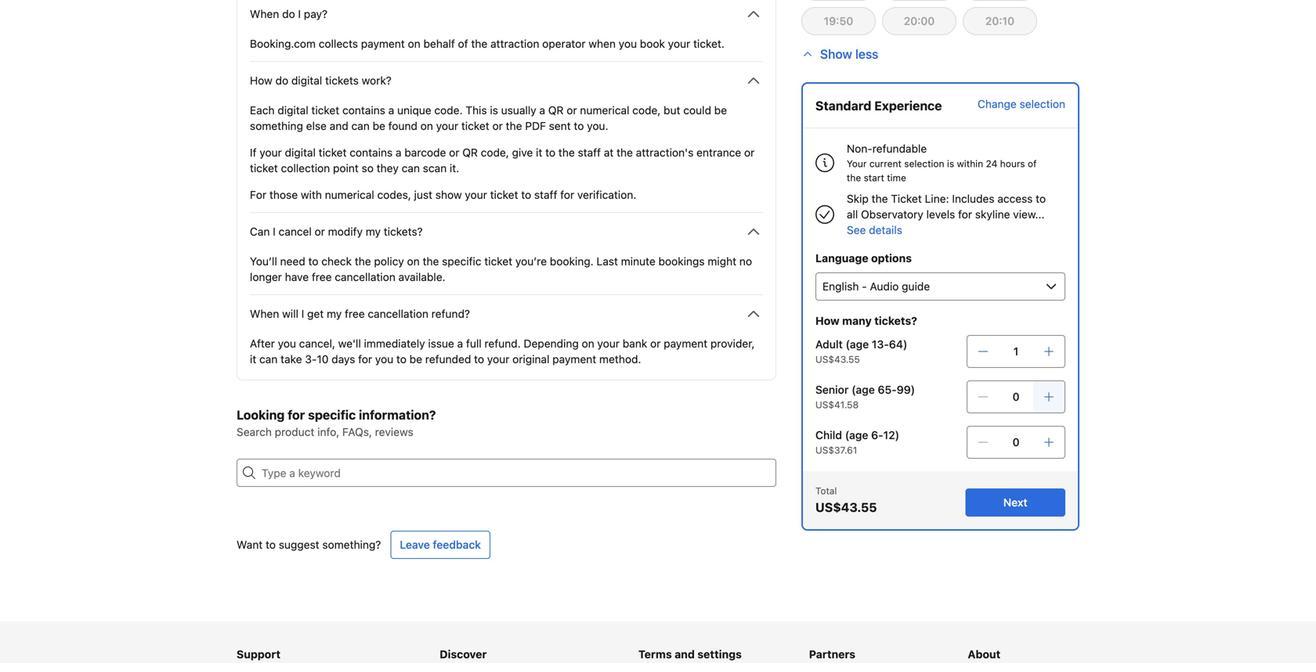 Task type: locate. For each thing, give the bounding box(es) containing it.
2 vertical spatial can
[[259, 353, 278, 366]]

0 vertical spatial is
[[490, 104, 498, 117]]

0 vertical spatial specific
[[442, 255, 482, 268]]

staff up 'can i cancel or modify my tickets?' dropdown button
[[535, 188, 558, 201]]

contains
[[343, 104, 386, 117], [350, 146, 393, 159]]

to
[[574, 120, 584, 132], [546, 146, 556, 159], [521, 188, 532, 201], [1036, 192, 1046, 205], [308, 255, 319, 268], [397, 353, 407, 366], [474, 353, 484, 366], [266, 539, 276, 552]]

digital inside dropdown button
[[291, 74, 322, 87]]

to left you.
[[574, 120, 584, 132]]

my right the get
[[327, 308, 342, 321]]

ticket up point
[[319, 146, 347, 159]]

selection right change
[[1020, 98, 1066, 111]]

how
[[250, 74, 273, 87], [816, 315, 840, 328]]

total us$43.55
[[816, 486, 877, 515]]

0 vertical spatial digital
[[291, 74, 322, 87]]

1 vertical spatial free
[[345, 308, 365, 321]]

looking
[[237, 408, 285, 423]]

0 vertical spatial my
[[366, 225, 381, 238]]

or
[[567, 104, 577, 117], [493, 120, 503, 132], [449, 146, 460, 159], [745, 146, 755, 159], [315, 225, 325, 238], [651, 337, 661, 350]]

you left book
[[619, 37, 637, 50]]

i inside dropdown button
[[273, 225, 276, 238]]

it down after
[[250, 353, 256, 366]]

the left policy
[[355, 255, 371, 268]]

1 horizontal spatial specific
[[442, 255, 482, 268]]

bookings
[[659, 255, 705, 268]]

standard
[[816, 98, 872, 113]]

digital for your
[[285, 146, 316, 159]]

the down usually
[[506, 120, 522, 132]]

tickets?
[[384, 225, 423, 238], [875, 315, 918, 328]]

to right give at top
[[546, 146, 556, 159]]

us$43.55 down total
[[816, 500, 877, 515]]

payment left provider,
[[664, 337, 708, 350]]

free down 'check'
[[312, 271, 332, 284]]

the right at
[[617, 146, 633, 159]]

leave feedback
[[400, 539, 481, 552]]

a up 'they'
[[396, 146, 402, 159]]

can down after
[[259, 353, 278, 366]]

your
[[668, 37, 691, 50], [436, 120, 459, 132], [260, 146, 282, 159], [465, 188, 487, 201], [598, 337, 620, 350], [487, 353, 510, 366]]

0 vertical spatial free
[[312, 271, 332, 284]]

13-
[[872, 338, 889, 351]]

0 vertical spatial of
[[458, 37, 468, 50]]

or right "bank"
[[651, 337, 661, 350]]

to right 'need'
[[308, 255, 319, 268]]

1 vertical spatial (age
[[852, 384, 875, 397]]

1 vertical spatial cancellation
[[368, 308, 429, 321]]

with
[[301, 188, 322, 201]]

1 horizontal spatial of
[[1028, 158, 1037, 169]]

(age inside the child (age 6-12) us$37.61
[[845, 429, 869, 442]]

can inside 'after you cancel, we'll immediately issue a full refund. depending on your bank or payment provider, it can take 3-10 days for you to be refunded to your original payment method.'
[[259, 353, 278, 366]]

can down the barcode
[[402, 162, 420, 175]]

child
[[816, 429, 843, 442]]

0 vertical spatial qr
[[549, 104, 564, 117]]

(age
[[846, 338, 869, 351], [852, 384, 875, 397], [845, 429, 869, 442]]

1 vertical spatial payment
[[664, 337, 708, 350]]

language options
[[816, 252, 912, 265]]

1 horizontal spatial selection
[[1020, 98, 1066, 111]]

2 horizontal spatial you
[[619, 37, 637, 50]]

0 horizontal spatial be
[[373, 120, 386, 132]]

digital up something
[[278, 104, 309, 117]]

view...
[[1014, 208, 1045, 221]]

specific inside you'll need to check the policy on the specific ticket you're booking. last minute bookings might no longer have free cancellation available.
[[442, 255, 482, 268]]

0 horizontal spatial specific
[[308, 408, 356, 423]]

each digital ticket contains a unique code. this is usually a qr or numerical code, but could be something else and can be found on your ticket or the pdf sent to you.
[[250, 104, 727, 132]]

free up we'll
[[345, 308, 365, 321]]

1 horizontal spatial my
[[366, 225, 381, 238]]

1 vertical spatial how
[[816, 315, 840, 328]]

0 vertical spatial us$43.55
[[816, 354, 860, 365]]

it
[[536, 146, 543, 159], [250, 353, 256, 366]]

ticket
[[891, 192, 922, 205]]

you up take
[[278, 337, 296, 350]]

numerical down point
[[325, 188, 374, 201]]

on up available.
[[407, 255, 420, 268]]

you down immediately
[[375, 353, 394, 366]]

barcode
[[405, 146, 446, 159]]

how up the 'adult'
[[816, 315, 840, 328]]

give
[[512, 146, 533, 159]]

need
[[280, 255, 305, 268]]

less
[[856, 47, 879, 62]]

take
[[281, 353, 302, 366]]

or right the cancel
[[315, 225, 325, 238]]

specific up info,
[[308, 408, 356, 423]]

1 horizontal spatial numerical
[[580, 104, 630, 117]]

ticket.
[[694, 37, 725, 50]]

staff
[[578, 146, 601, 159], [535, 188, 558, 201]]

or up it.
[[449, 146, 460, 159]]

see details link
[[847, 224, 903, 237]]

free inside you'll need to check the policy on the specific ticket you're booking. last minute bookings might no longer have free cancellation available.
[[312, 271, 332, 284]]

1 vertical spatial be
[[373, 120, 386, 132]]

staff left at
[[578, 146, 601, 159]]

0 horizontal spatial is
[[490, 104, 498, 117]]

i right "can"
[[273, 225, 276, 238]]

0 horizontal spatial qr
[[463, 146, 478, 159]]

1 vertical spatial contains
[[350, 146, 393, 159]]

your down code.
[[436, 120, 459, 132]]

codes,
[[377, 188, 411, 201]]

1 vertical spatial digital
[[278, 104, 309, 117]]

1 vertical spatial can
[[402, 162, 420, 175]]

get
[[307, 308, 324, 321]]

for left verification.
[[561, 188, 575, 201]]

1 vertical spatial do
[[276, 74, 289, 87]]

1 horizontal spatial you
[[375, 353, 394, 366]]

0 vertical spatial i
[[298, 7, 301, 20]]

when inside when will i get my free cancellation refund? dropdown button
[[250, 308, 279, 321]]

for down includes
[[959, 208, 973, 221]]

1 horizontal spatial be
[[410, 353, 422, 366]]

2 vertical spatial digital
[[285, 146, 316, 159]]

1 horizontal spatial payment
[[553, 353, 597, 366]]

check
[[322, 255, 352, 268]]

for
[[561, 188, 575, 201], [959, 208, 973, 221], [358, 353, 372, 366], [288, 408, 305, 423]]

or down usually
[[493, 120, 503, 132]]

when inside when do i pay? dropdown button
[[250, 7, 279, 20]]

1 vertical spatial my
[[327, 308, 342, 321]]

many
[[843, 315, 872, 328]]

tickets? up 64)
[[875, 315, 918, 328]]

2 horizontal spatial be
[[715, 104, 727, 117]]

0 for child (age 6-12)
[[1013, 436, 1020, 449]]

payment up work?
[[361, 37, 405, 50]]

0 horizontal spatial how
[[250, 74, 273, 87]]

2 vertical spatial payment
[[553, 353, 597, 366]]

cancellation inside dropdown button
[[368, 308, 429, 321]]

1 horizontal spatial qr
[[549, 104, 564, 117]]

0 vertical spatial how
[[250, 74, 273, 87]]

0 up "next"
[[1013, 436, 1020, 449]]

0 vertical spatial 0
[[1013, 391, 1020, 404]]

0 horizontal spatial it
[[250, 353, 256, 366]]

1 vertical spatial is
[[947, 158, 955, 169]]

1 horizontal spatial free
[[345, 308, 365, 321]]

information?
[[359, 408, 436, 423]]

0 vertical spatial it
[[536, 146, 543, 159]]

us$43.55 down the 'adult'
[[816, 354, 860, 365]]

do
[[282, 7, 295, 20], [276, 74, 289, 87]]

the down sent
[[559, 146, 575, 159]]

tickets
[[325, 74, 359, 87]]

the up "observatory"
[[872, 192, 888, 205]]

20:00
[[904, 14, 935, 27]]

(age left 6-
[[845, 429, 869, 442]]

the inside each digital ticket contains a unique code. this is usually a qr or numerical code, but could be something else and can be found on your ticket or the pdf sent to you.
[[506, 120, 522, 132]]

ticket down 'can i cancel or modify my tickets?' dropdown button
[[485, 255, 513, 268]]

2 vertical spatial you
[[375, 353, 394, 366]]

on right 'depending'
[[582, 337, 595, 350]]

your right book
[[668, 37, 691, 50]]

2 vertical spatial (age
[[845, 429, 869, 442]]

be right could in the right top of the page
[[715, 104, 727, 117]]

and
[[330, 120, 349, 132], [675, 649, 695, 661]]

0 vertical spatial payment
[[361, 37, 405, 50]]

be left found
[[373, 120, 386, 132]]

booking.com
[[250, 37, 316, 50]]

i left pay?
[[298, 7, 301, 20]]

is right this
[[490, 104, 498, 117]]

1 horizontal spatial is
[[947, 158, 955, 169]]

1 horizontal spatial code,
[[633, 104, 661, 117]]

adult
[[816, 338, 843, 351]]

contains inside if your digital ticket contains a barcode or qr code, give it to the staff at the attraction's entrance or ticket collection point so they can scan it.
[[350, 146, 393, 159]]

original
[[513, 353, 550, 366]]

2 vertical spatial be
[[410, 353, 422, 366]]

0 for senior (age 65-99)
[[1013, 391, 1020, 404]]

when do i pay?
[[250, 7, 328, 20]]

of
[[458, 37, 468, 50], [1028, 158, 1037, 169]]

0 vertical spatial staff
[[578, 146, 601, 159]]

can inside if your digital ticket contains a barcode or qr code, give it to the staff at the attraction's entrance or ticket collection point so they can scan it.
[[402, 162, 420, 175]]

when up the booking.com
[[250, 7, 279, 20]]

1 horizontal spatial can
[[352, 120, 370, 132]]

info,
[[318, 426, 339, 439]]

to down if your digital ticket contains a barcode or qr code, give it to the staff at the attraction's entrance or ticket collection point so they can scan it.
[[521, 188, 532, 201]]

Type a keyword field
[[256, 459, 777, 487]]

0 horizontal spatial free
[[312, 271, 332, 284]]

0 vertical spatial (age
[[846, 338, 869, 351]]

20:10
[[986, 14, 1015, 27]]

0 horizontal spatial staff
[[535, 188, 558, 201]]

when for when will i get my free cancellation refund?
[[250, 308, 279, 321]]

observatory
[[861, 208, 924, 221]]

0 horizontal spatial you
[[278, 337, 296, 350]]

1 vertical spatial selection
[[905, 158, 945, 169]]

1 vertical spatial specific
[[308, 408, 356, 423]]

selection inside 'non-refundable your current selection is within 24 hours of the start time'
[[905, 158, 945, 169]]

contains up the so
[[350, 146, 393, 159]]

0 vertical spatial numerical
[[580, 104, 630, 117]]

do down the booking.com
[[276, 74, 289, 87]]

code.
[[435, 104, 463, 117]]

is inside 'non-refundable your current selection is within 24 hours of the start time'
[[947, 158, 955, 169]]

0 horizontal spatial of
[[458, 37, 468, 50]]

2 horizontal spatial can
[[402, 162, 420, 175]]

when
[[589, 37, 616, 50]]

my right 'modify'
[[366, 225, 381, 238]]

the down your
[[847, 172, 861, 183]]

on
[[408, 37, 421, 50], [421, 120, 433, 132], [407, 255, 420, 268], [582, 337, 595, 350]]

0 horizontal spatial selection
[[905, 158, 945, 169]]

digital inside if your digital ticket contains a barcode or qr code, give it to the staff at the attraction's entrance or ticket collection point so they can scan it.
[[285, 146, 316, 159]]

be down immediately
[[410, 353, 422, 366]]

selection down refundable
[[905, 158, 945, 169]]

0 vertical spatial do
[[282, 7, 295, 20]]

code, left give at top
[[481, 146, 509, 159]]

tickets? up policy
[[384, 225, 423, 238]]

0 vertical spatial can
[[352, 120, 370, 132]]

or right entrance at the top
[[745, 146, 755, 159]]

1 vertical spatial numerical
[[325, 188, 374, 201]]

0 horizontal spatial and
[[330, 120, 349, 132]]

0 vertical spatial code,
[[633, 104, 661, 117]]

digital up collection on the left top of page
[[285, 146, 316, 159]]

0 horizontal spatial payment
[[361, 37, 405, 50]]

your
[[847, 158, 867, 169]]

0 vertical spatial tickets?
[[384, 225, 423, 238]]

and right terms
[[675, 649, 695, 661]]

cancellation up immediately
[[368, 308, 429, 321]]

change selection
[[978, 98, 1066, 111]]

attraction's
[[636, 146, 694, 159]]

(age left 13-
[[846, 338, 869, 351]]

1 vertical spatial qr
[[463, 146, 478, 159]]

it right give at top
[[536, 146, 543, 159]]

digital for do
[[291, 74, 322, 87]]

have
[[285, 271, 309, 284]]

1 horizontal spatial tickets?
[[875, 315, 918, 328]]

the
[[471, 37, 488, 50], [506, 120, 522, 132], [559, 146, 575, 159], [617, 146, 633, 159], [847, 172, 861, 183], [872, 192, 888, 205], [355, 255, 371, 268], [423, 255, 439, 268]]

digital left the tickets
[[291, 74, 322, 87]]

depending
[[524, 337, 579, 350]]

else
[[306, 120, 327, 132]]

1 horizontal spatial how
[[816, 315, 840, 328]]

want to suggest something?
[[237, 539, 381, 552]]

refund.
[[485, 337, 521, 350]]

qr down each digital ticket contains a unique code. this is usually a qr or numerical code, but could be something else and can be found on your ticket or the pdf sent to you.
[[463, 146, 478, 159]]

numerical up you.
[[580, 104, 630, 117]]

so
[[362, 162, 374, 175]]

do left pay?
[[282, 7, 295, 20]]

0 horizontal spatial code,
[[481, 146, 509, 159]]

to inside you'll need to check the policy on the specific ticket you're booking. last minute bookings might no longer have free cancellation available.
[[308, 255, 319, 268]]

0 vertical spatial be
[[715, 104, 727, 117]]

how up the 'each' at the left top of page
[[250, 74, 273, 87]]

is left within
[[947, 158, 955, 169]]

digital inside each digital ticket contains a unique code. this is usually a qr or numerical code, but could be something else and can be found on your ticket or the pdf sent to you.
[[278, 104, 309, 117]]

2 vertical spatial i
[[302, 308, 304, 321]]

and inside each digital ticket contains a unique code. this is usually a qr or numerical code, but could be something else and can be found on your ticket or the pdf sent to you.
[[330, 120, 349, 132]]

0 horizontal spatial my
[[327, 308, 342, 321]]

start
[[864, 172, 885, 183]]

1 0 from the top
[[1013, 391, 1020, 404]]

for up product
[[288, 408, 305, 423]]

i right will
[[302, 308, 304, 321]]

1 vertical spatial when
[[250, 308, 279, 321]]

(age for senior
[[852, 384, 875, 397]]

0 vertical spatial when
[[250, 7, 279, 20]]

(age inside senior (age 65-99) us$41.58
[[852, 384, 875, 397]]

of right behalf on the top left of page
[[458, 37, 468, 50]]

the inside skip the ticket line: includes access to all observatory levels for skyline view... see details
[[872, 192, 888, 205]]

code, left but
[[633, 104, 661, 117]]

can left found
[[352, 120, 370, 132]]

contains down work?
[[343, 104, 386, 117]]

the left attraction
[[471, 37, 488, 50]]

your right if
[[260, 146, 282, 159]]

1 horizontal spatial and
[[675, 649, 695, 661]]

(age inside adult (age 13-64) us$43.55
[[846, 338, 869, 351]]

includes
[[953, 192, 995, 205]]

access
[[998, 192, 1033, 205]]

i for do
[[298, 7, 301, 20]]

of right hours at the top right of the page
[[1028, 158, 1037, 169]]

1 horizontal spatial it
[[536, 146, 543, 159]]

numerical inside each digital ticket contains a unique code. this is usually a qr or numerical code, but could be something else and can be found on your ticket or the pdf sent to you.
[[580, 104, 630, 117]]

might
[[708, 255, 737, 268]]

0 down 1
[[1013, 391, 1020, 404]]

1 vertical spatial of
[[1028, 158, 1037, 169]]

your down refund. in the left bottom of the page
[[487, 353, 510, 366]]

1 us$43.55 from the top
[[816, 354, 860, 365]]

specific up available.
[[442, 255, 482, 268]]

how inside dropdown button
[[250, 74, 273, 87]]

2 horizontal spatial payment
[[664, 337, 708, 350]]

a
[[388, 104, 394, 117], [540, 104, 546, 117], [396, 146, 402, 159], [457, 337, 463, 350]]

on inside 'after you cancel, we'll immediately issue a full refund. depending on your bank or payment provider, it can take 3-10 days for you to be refunded to your original payment method.'
[[582, 337, 595, 350]]

0 horizontal spatial tickets?
[[384, 225, 423, 238]]

payment down 'depending'
[[553, 353, 597, 366]]

2 when from the top
[[250, 308, 279, 321]]

us$43.55 inside adult (age 13-64) us$43.55
[[816, 354, 860, 365]]

qr up sent
[[549, 104, 564, 117]]

1 horizontal spatial staff
[[578, 146, 601, 159]]

at
[[604, 146, 614, 159]]

1 when from the top
[[250, 7, 279, 20]]

after you cancel, we'll immediately issue a full refund. depending on your bank or payment provider, it can take 3-10 days for you to be refunded to your original payment method.
[[250, 337, 755, 366]]

all
[[847, 208, 858, 221]]

0 vertical spatial contains
[[343, 104, 386, 117]]

pdf
[[525, 120, 546, 132]]

to inside if your digital ticket contains a barcode or qr code, give it to the staff at the attraction's entrance or ticket collection point so they can scan it.
[[546, 146, 556, 159]]

1 vertical spatial i
[[273, 225, 276, 238]]

1 vertical spatial 0
[[1013, 436, 1020, 449]]

booking.
[[550, 255, 594, 268]]

show
[[436, 188, 462, 201]]

2 us$43.55 from the top
[[816, 500, 877, 515]]

1 vertical spatial us$43.55
[[816, 500, 877, 515]]

0 vertical spatial cancellation
[[335, 271, 396, 284]]

cancellation down policy
[[335, 271, 396, 284]]

you.
[[587, 120, 609, 132]]

2 0 from the top
[[1013, 436, 1020, 449]]

your inside if your digital ticket contains a barcode or qr code, give it to the staff at the attraction's entrance or ticket collection point so they can scan it.
[[260, 146, 282, 159]]

1 vertical spatial it
[[250, 353, 256, 366]]

refund?
[[432, 308, 470, 321]]

(age left 65-
[[852, 384, 875, 397]]

how for how do digital tickets work?
[[250, 74, 273, 87]]

but
[[664, 104, 681, 117]]

for those with numerical codes, just show your ticket to staff for verification.
[[250, 188, 637, 201]]

pay?
[[304, 7, 328, 20]]

settings
[[698, 649, 742, 661]]

your inside each digital ticket contains a unique code. this is usually a qr or numerical code, but could be something else and can be found on your ticket or the pdf sent to you.
[[436, 120, 459, 132]]

0 vertical spatial and
[[330, 120, 349, 132]]

qr inside if your digital ticket contains a barcode or qr code, give it to the staff at the attraction's entrance or ticket collection point so they can scan it.
[[463, 146, 478, 159]]

1 vertical spatial code,
[[481, 146, 509, 159]]

or up sent
[[567, 104, 577, 117]]

or inside dropdown button
[[315, 225, 325, 238]]

a left 'full'
[[457, 337, 463, 350]]

1 vertical spatial tickets?
[[875, 315, 918, 328]]

0 horizontal spatial numerical
[[325, 188, 374, 201]]

on down unique
[[421, 120, 433, 132]]

skip
[[847, 192, 869, 205]]

next
[[1004, 497, 1028, 509]]



Task type: vqa. For each thing, say whether or not it's contained in the screenshot.


Task type: describe. For each thing, give the bounding box(es) containing it.
after
[[250, 337, 275, 350]]

of inside 'non-refundable your current selection is within 24 hours of the start time'
[[1028, 158, 1037, 169]]

qr inside each digital ticket contains a unique code. this is usually a qr or numerical code, but could be something else and can be found on your ticket or the pdf sent to you.
[[549, 104, 564, 117]]

support
[[237, 649, 281, 661]]

how many tickets?
[[816, 315, 918, 328]]

full
[[466, 337, 482, 350]]

when do i pay? button
[[250, 5, 763, 24]]

my inside 'can i cancel or modify my tickets?' dropdown button
[[366, 225, 381, 238]]

it inside if your digital ticket contains a barcode or qr code, give it to the staff at the attraction's entrance or ticket collection point so they can scan it.
[[536, 146, 543, 159]]

a up pdf
[[540, 104, 546, 117]]

refunded
[[425, 353, 471, 366]]

for inside 'after you cancel, we'll immediately issue a full refund. depending on your bank or payment provider, it can take 3-10 days for you to be refunded to your original payment method.'
[[358, 353, 372, 366]]

code, inside each digital ticket contains a unique code. this is usually a qr or numerical code, but could be something else and can be found on your ticket or the pdf sent to you.
[[633, 104, 661, 117]]

standard experience
[[816, 98, 942, 113]]

ticket down this
[[462, 120, 490, 132]]

something
[[250, 120, 303, 132]]

my inside when will i get my free cancellation refund? dropdown button
[[327, 308, 342, 321]]

within
[[957, 158, 984, 169]]

3-
[[305, 353, 317, 366]]

reviews
[[375, 426, 414, 439]]

24
[[986, 158, 998, 169]]

a up found
[[388, 104, 394, 117]]

a inside if your digital ticket contains a barcode or qr code, give it to the staff at the attraction's entrance or ticket collection point so they can scan it.
[[396, 146, 402, 159]]

(age for child
[[845, 429, 869, 442]]

looking for specific information? search product info, faqs, reviews
[[237, 408, 436, 439]]

for inside skip the ticket line: includes access to all observatory levels for skyline view... see details
[[959, 208, 973, 221]]

non-
[[847, 142, 873, 155]]

sent
[[549, 120, 571, 132]]

us$41.58
[[816, 400, 859, 411]]

a inside 'after you cancel, we'll immediately issue a full refund. depending on your bank or payment provider, it can take 3-10 days for you to be refunded to your original payment method.'
[[457, 337, 463, 350]]

something?
[[322, 539, 381, 552]]

the inside 'non-refundable your current selection is within 24 hours of the start time'
[[847, 172, 861, 183]]

i for will
[[302, 308, 304, 321]]

skip the ticket line: includes access to all observatory levels for skyline view... see details
[[847, 192, 1046, 237]]

could
[[684, 104, 712, 117]]

behalf
[[424, 37, 455, 50]]

you'll need to check the policy on the specific ticket you're booking. last minute bookings might no longer have free cancellation available.
[[250, 255, 752, 284]]

99)
[[897, 384, 916, 397]]

on inside you'll need to check the policy on the specific ticket you're booking. last minute bookings might no longer have free cancellation available.
[[407, 255, 420, 268]]

how for how many tickets?
[[816, 315, 840, 328]]

book
[[640, 37, 665, 50]]

feedback
[[433, 539, 481, 552]]

cancellation inside you'll need to check the policy on the specific ticket you're booking. last minute bookings might no longer have free cancellation available.
[[335, 271, 396, 284]]

just
[[414, 188, 433, 201]]

cancel,
[[299, 337, 335, 350]]

us$37.61
[[816, 445, 858, 456]]

issue
[[428, 337, 454, 350]]

longer
[[250, 271, 282, 284]]

show less
[[821, 47, 879, 62]]

scan
[[423, 162, 447, 175]]

suggest
[[279, 539, 319, 552]]

1 vertical spatial and
[[675, 649, 695, 661]]

can inside each digital ticket contains a unique code. this is usually a qr or numerical code, but could be something else and can be found on your ticket or the pdf sent to you.
[[352, 120, 370, 132]]

1 vertical spatial you
[[278, 337, 296, 350]]

to right want
[[266, 539, 276, 552]]

current
[[870, 158, 902, 169]]

about
[[968, 649, 1001, 661]]

if
[[250, 146, 257, 159]]

free inside dropdown button
[[345, 308, 365, 321]]

available.
[[399, 271, 446, 284]]

it inside 'after you cancel, we'll immediately issue a full refund. depending on your bank or payment provider, it can take 3-10 days for you to be refunded to your original payment method.'
[[250, 353, 256, 366]]

tickets? inside dropdown button
[[384, 225, 423, 238]]

terms
[[639, 649, 672, 661]]

do for when
[[282, 7, 295, 20]]

be inside 'after you cancel, we'll immediately issue a full refund. depending on your bank or payment provider, it can take 3-10 days for you to be refunded to your original payment method.'
[[410, 353, 422, 366]]

is inside each digital ticket contains a unique code. this is usually a qr or numerical code, but could be something else and can be found on your ticket or the pdf sent to you.
[[490, 104, 498, 117]]

days
[[332, 353, 355, 366]]

code, inside if your digital ticket contains a barcode or qr code, give it to the staff at the attraction's entrance or ticket collection point so they can scan it.
[[481, 146, 509, 159]]

next button
[[966, 489, 1066, 517]]

usually
[[501, 104, 537, 117]]

ticket down if
[[250, 162, 278, 175]]

modify
[[328, 225, 363, 238]]

entrance
[[697, 146, 742, 159]]

the up available.
[[423, 255, 439, 268]]

how do digital tickets work? element
[[250, 90, 763, 203]]

your right the show
[[465, 188, 487, 201]]

ticket up 'else'
[[312, 104, 340, 117]]

change selection link
[[978, 96, 1066, 115]]

show less button
[[802, 45, 879, 63]]

method.
[[600, 353, 641, 366]]

no
[[740, 255, 752, 268]]

0 vertical spatial selection
[[1020, 98, 1066, 111]]

for inside 'looking for specific information? search product info, faqs, reviews'
[[288, 408, 305, 423]]

to inside each digital ticket contains a unique code. this is usually a qr or numerical code, but could be something else and can be found on your ticket or the pdf sent to you.
[[574, 120, 584, 132]]

leave
[[400, 539, 430, 552]]

search
[[237, 426, 272, 439]]

0 vertical spatial you
[[619, 37, 637, 50]]

levels
[[927, 208, 956, 221]]

they
[[377, 162, 399, 175]]

senior (age 65-99) us$41.58
[[816, 384, 916, 411]]

minute
[[621, 255, 656, 268]]

senior
[[816, 384, 849, 397]]

for inside how do digital tickets work? element
[[561, 188, 575, 201]]

operator
[[543, 37, 586, 50]]

contains inside each digital ticket contains a unique code. this is usually a qr or numerical code, but could be something else and can be found on your ticket or the pdf sent to you.
[[343, 104, 386, 117]]

64)
[[889, 338, 908, 351]]

want
[[237, 539, 263, 552]]

to down 'full'
[[474, 353, 484, 366]]

you'll
[[250, 255, 277, 268]]

when will i get my free cancellation refund?
[[250, 308, 470, 321]]

when for when do i pay?
[[250, 7, 279, 20]]

terms and settings
[[639, 649, 742, 661]]

on left behalf on the top left of page
[[408, 37, 421, 50]]

1 vertical spatial staff
[[535, 188, 558, 201]]

do for how
[[276, 74, 289, 87]]

booking.com collects payment on behalf of the attraction operator when you book your ticket.
[[250, 37, 725, 50]]

ticket inside you'll need to check the policy on the specific ticket you're booking. last minute bookings might no longer have free cancellation available.
[[485, 255, 513, 268]]

leave feedback button
[[391, 531, 491, 560]]

staff inside if your digital ticket contains a barcode or qr code, give it to the staff at the attraction's entrance or ticket collection point so they can scan it.
[[578, 146, 601, 159]]

collection
[[281, 162, 330, 175]]

or inside 'after you cancel, we'll immediately issue a full refund. depending on your bank or payment provider, it can take 3-10 days for you to be refunded to your original payment method.'
[[651, 337, 661, 350]]

work?
[[362, 74, 392, 87]]

to inside skip the ticket line: includes access to all observatory levels for skyline view... see details
[[1036, 192, 1046, 205]]

specific inside 'looking for specific information? search product info, faqs, reviews'
[[308, 408, 356, 423]]

hours
[[1001, 158, 1026, 169]]

experience
[[875, 98, 942, 113]]

your up method.
[[598, 337, 620, 350]]

line:
[[925, 192, 950, 205]]

(age for adult
[[846, 338, 869, 351]]

point
[[333, 162, 359, 175]]

6-
[[872, 429, 884, 442]]

ticket down if your digital ticket contains a barcode or qr code, give it to the staff at the attraction's entrance or ticket collection point so they can scan it.
[[490, 188, 518, 201]]

this
[[466, 104, 487, 117]]

on inside each digital ticket contains a unique code. this is usually a qr or numerical code, but could be something else and can be found on your ticket or the pdf sent to you.
[[421, 120, 433, 132]]

can i cancel or modify my tickets?
[[250, 225, 423, 238]]

can i cancel or modify my tickets? button
[[250, 223, 763, 241]]

to down immediately
[[397, 353, 407, 366]]

product
[[275, 426, 315, 439]]

immediately
[[364, 337, 425, 350]]

when will i get my free cancellation refund? button
[[250, 305, 763, 324]]

discover
[[440, 649, 487, 661]]



